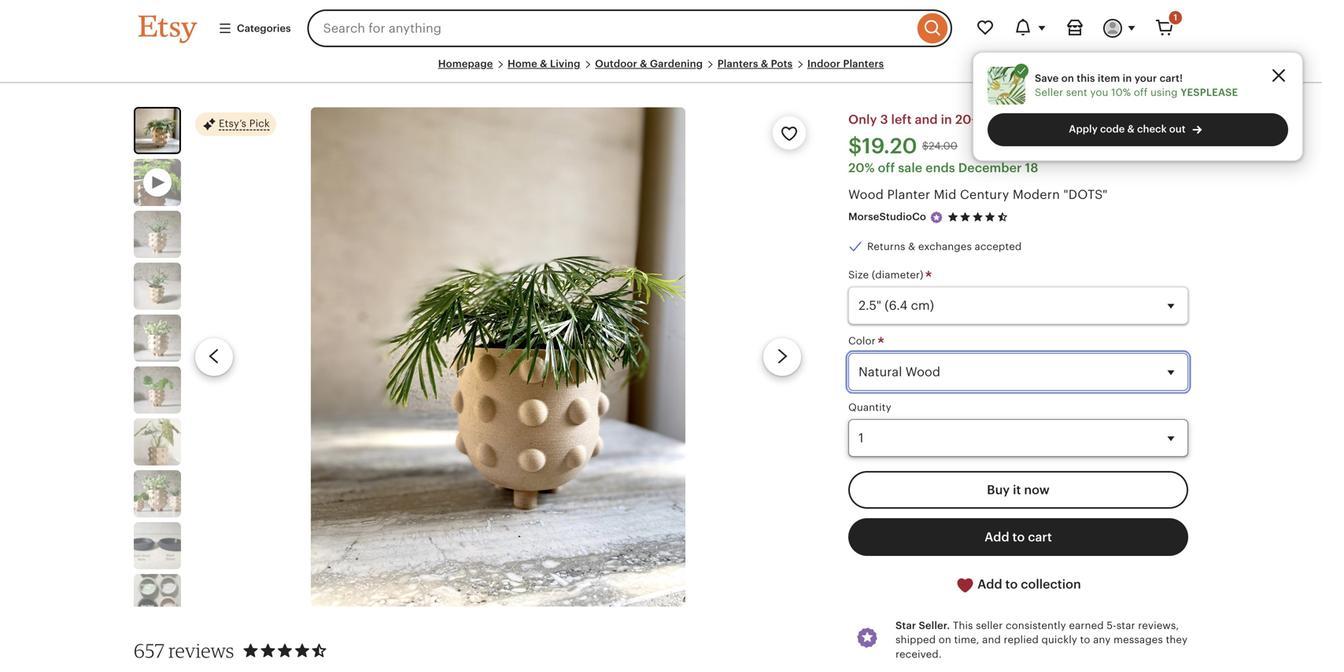 Task type: locate. For each thing, give the bounding box(es) containing it.
off down your
[[1134, 87, 1148, 98]]

they
[[1166, 634, 1188, 646]]

messages
[[1114, 634, 1163, 646]]

off inside save on this item in your cart! seller sent you 10% off using yesplease
[[1134, 87, 1148, 98]]

0 horizontal spatial on
[[939, 634, 952, 646]]

gardening
[[650, 58, 703, 70]]

to left cart
[[1013, 531, 1025, 545]]

on up sent
[[1062, 72, 1074, 84]]

cart
[[1028, 531, 1052, 545]]

wood planter mid century modern "dots"
[[849, 188, 1108, 202]]

add up seller
[[978, 578, 1003, 592]]

home
[[508, 58, 537, 70]]

in inside save on this item in your cart! seller sent you 10% off using yesplease
[[1123, 72, 1132, 84]]

0 vertical spatial and
[[915, 113, 938, 127]]

"dots"
[[1064, 188, 1108, 202]]

quantity
[[849, 402, 892, 414]]

0 vertical spatial add
[[985, 531, 1010, 545]]

1 planters from the left
[[718, 58, 758, 70]]

in left 20+
[[941, 113, 952, 127]]

2 vertical spatial to
[[1080, 634, 1091, 646]]

on
[[1062, 72, 1074, 84], [939, 634, 952, 646]]

apply code & check out link
[[988, 113, 1289, 146]]

home & living
[[508, 58, 581, 70]]

yesplease
[[1181, 87, 1238, 98]]

star seller.
[[896, 620, 950, 632]]

reviews
[[169, 639, 234, 663]]

$24.00
[[922, 140, 958, 152]]

planters
[[718, 58, 758, 70], [843, 58, 884, 70]]

20% off sale ends december 18
[[849, 161, 1039, 175]]

carts
[[982, 113, 1013, 127]]

buy
[[987, 483, 1010, 498]]

returns
[[867, 241, 906, 253]]

planters left pots
[[718, 58, 758, 70]]

categories
[[237, 22, 291, 34]]

outdoor & gardening
[[595, 58, 703, 70]]

add to collection
[[975, 578, 1081, 592]]

10%
[[1111, 87, 1131, 98]]

indoor
[[807, 58, 841, 70]]

quickly
[[1042, 634, 1078, 646]]

18
[[1025, 161, 1039, 175]]

off down $19.20
[[878, 161, 895, 175]]

(diameter)
[[872, 269, 924, 281]]

buy it now
[[987, 483, 1050, 498]]

0 vertical spatial off
[[1134, 87, 1148, 98]]

1 horizontal spatial in
[[1123, 72, 1132, 84]]

morsestudioco link
[[849, 211, 926, 223]]

wood planter mid century modern dots image 2 image
[[134, 211, 181, 258]]

to for cart
[[1013, 531, 1025, 545]]

to down earned
[[1080, 634, 1091, 646]]

1 horizontal spatial on
[[1062, 72, 1074, 84]]

to for collection
[[1006, 578, 1018, 592]]

2 planters from the left
[[843, 58, 884, 70]]

1 vertical spatial in
[[941, 113, 952, 127]]

& for home & living
[[540, 58, 548, 70]]

buy it now button
[[849, 472, 1189, 509]]

wood planter mid century modern dots image 1 image
[[311, 107, 686, 607], [135, 109, 179, 153]]

your
[[1135, 72, 1157, 84]]

& for planters & pots
[[761, 58, 769, 70]]

& right home on the top left of the page
[[540, 58, 548, 70]]

any
[[1093, 634, 1111, 646]]

this seller consistently earned 5-star reviews, shipped on time, and replied quickly to any messages they received.
[[896, 620, 1188, 661]]

on inside save on this item in your cart! seller sent you 10% off using yesplease
[[1062, 72, 1074, 84]]

collection
[[1021, 578, 1081, 592]]

wood planter mid century modern dots image 4 image
[[134, 315, 181, 362]]

& left pots
[[761, 58, 769, 70]]

20+
[[955, 113, 979, 127]]

size
[[849, 269, 869, 281]]

0 vertical spatial to
[[1013, 531, 1025, 545]]

add to cart button
[[849, 519, 1189, 557]]

seller
[[1035, 87, 1064, 98]]

1 vertical spatial off
[[878, 161, 895, 175]]

& right outdoor
[[640, 58, 647, 70]]

planters right the indoor
[[843, 58, 884, 70]]

0 horizontal spatial in
[[941, 113, 952, 127]]

None search field
[[307, 9, 952, 47]]

to left collection
[[1006, 578, 1018, 592]]

and right the "left"
[[915, 113, 938, 127]]

cart!
[[1160, 72, 1183, 84]]

add left cart
[[985, 531, 1010, 545]]

0 vertical spatial on
[[1062, 72, 1074, 84]]

and
[[915, 113, 938, 127], [982, 634, 1001, 646]]

1 vertical spatial and
[[982, 634, 1001, 646]]

wood planter mid century modern dots image 7 image
[[134, 471, 181, 518]]

3
[[880, 113, 888, 127]]

1 vertical spatial add
[[978, 578, 1003, 592]]

homepage link
[[438, 58, 493, 70]]

apply code & check out
[[1069, 123, 1186, 135]]

off
[[1134, 87, 1148, 98], [878, 161, 895, 175]]

and down seller
[[982, 634, 1001, 646]]

outdoor
[[595, 58, 637, 70]]

to inside this seller consistently earned 5-star reviews, shipped on time, and replied quickly to any messages they received.
[[1080, 634, 1091, 646]]

0 vertical spatial in
[[1123, 72, 1132, 84]]

1 horizontal spatial and
[[982, 634, 1001, 646]]

1 link
[[1146, 9, 1184, 47]]

menu bar containing homepage
[[139, 57, 1184, 84]]

1 horizontal spatial planters
[[843, 58, 884, 70]]

none search field inside categories banner
[[307, 9, 952, 47]]

add
[[985, 531, 1010, 545], [978, 578, 1003, 592]]

&
[[540, 58, 548, 70], [640, 58, 647, 70], [761, 58, 769, 70], [1128, 123, 1135, 135], [908, 241, 916, 253]]

shipped
[[896, 634, 936, 646]]

indoor planters
[[807, 58, 884, 70]]

accepted
[[975, 241, 1022, 253]]

add to cart
[[985, 531, 1052, 545]]

wood planter mid century modern dots image 9 image
[[134, 575, 181, 622]]

etsy's pick button
[[195, 112, 276, 137]]

ends
[[926, 161, 955, 175]]

1 vertical spatial to
[[1006, 578, 1018, 592]]

& for returns & exchanges accepted
[[908, 241, 916, 253]]

& right returns
[[908, 241, 916, 253]]

1 horizontal spatial off
[[1134, 87, 1148, 98]]

planter
[[887, 188, 931, 202]]

exchanges
[[918, 241, 972, 253]]

on down the 'seller.'
[[939, 634, 952, 646]]

seller
[[976, 620, 1003, 632]]

0 horizontal spatial planters
[[718, 58, 758, 70]]

1 vertical spatial on
[[939, 634, 952, 646]]

menu bar
[[139, 57, 1184, 84]]

to
[[1013, 531, 1025, 545], [1006, 578, 1018, 592], [1080, 634, 1091, 646]]

& right code
[[1128, 123, 1135, 135]]

century
[[960, 188, 1009, 202]]

received.
[[896, 649, 942, 661]]

december
[[958, 161, 1022, 175]]

in up "10%"
[[1123, 72, 1132, 84]]

check
[[1137, 123, 1167, 135]]

outdoor & gardening link
[[595, 58, 703, 70]]

in for item
[[1123, 72, 1132, 84]]

$19.20
[[849, 134, 918, 158]]



Task type: vqa. For each thing, say whether or not it's contained in the screenshot.
10%
yes



Task type: describe. For each thing, give the bounding box(es) containing it.
code
[[1100, 123, 1125, 135]]

using
[[1151, 87, 1178, 98]]

living
[[550, 58, 581, 70]]

wood planter mid century modern dots image 5 image
[[134, 367, 181, 414]]

wood
[[849, 188, 884, 202]]

pick
[[249, 118, 270, 130]]

657 reviews
[[134, 639, 234, 663]]

sent
[[1066, 87, 1088, 98]]

replied
[[1004, 634, 1039, 646]]

color
[[849, 335, 879, 347]]

save on this item in your cart! seller sent you 10% off using yesplease
[[1035, 72, 1238, 98]]

homepage
[[438, 58, 493, 70]]

size (diameter)
[[849, 269, 927, 281]]

add for add to cart
[[985, 531, 1010, 545]]

star
[[1117, 620, 1136, 632]]

morsestudioco
[[849, 211, 926, 223]]

pots
[[771, 58, 793, 70]]

time,
[[954, 634, 980, 646]]

categories button
[[206, 14, 303, 43]]

out
[[1169, 123, 1186, 135]]

planters & pots link
[[718, 58, 793, 70]]

1
[[1174, 13, 1178, 22]]

add for add to collection
[[978, 578, 1003, 592]]

wood planter mid century modern dots image 8 image
[[134, 523, 181, 570]]

& for outdoor & gardening
[[640, 58, 647, 70]]

1 horizontal spatial wood planter mid century modern dots image 1 image
[[311, 107, 686, 607]]

only
[[849, 113, 877, 127]]

20%
[[849, 161, 875, 175]]

on inside this seller consistently earned 5-star reviews, shipped on time, and replied quickly to any messages they received.
[[939, 634, 952, 646]]

0 horizontal spatial and
[[915, 113, 938, 127]]

now
[[1024, 483, 1050, 498]]

mid
[[934, 188, 957, 202]]

etsy's
[[219, 118, 246, 130]]

save
[[1035, 72, 1059, 84]]

modern
[[1013, 188, 1060, 202]]

earned
[[1069, 620, 1104, 632]]

this
[[1077, 72, 1095, 84]]

this
[[953, 620, 973, 632]]

657
[[134, 639, 165, 663]]

0 horizontal spatial off
[[878, 161, 895, 175]]

reviews,
[[1138, 620, 1179, 632]]

returns & exchanges accepted
[[867, 241, 1022, 253]]

consistently
[[1006, 620, 1066, 632]]

etsy's pick
[[219, 118, 270, 130]]

seller.
[[919, 620, 950, 632]]

star_seller image
[[930, 210, 944, 225]]

$19.20 $24.00
[[849, 134, 958, 158]]

0 horizontal spatial wood planter mid century modern dots image 1 image
[[135, 109, 179, 153]]

sale
[[898, 161, 923, 175]]

Search for anything text field
[[307, 9, 914, 47]]

indoor planters link
[[807, 58, 884, 70]]

add to collection button
[[849, 566, 1189, 605]]

it
[[1013, 483, 1021, 498]]

item
[[1098, 72, 1120, 84]]

left
[[891, 113, 912, 127]]

wood planter mid century modern dots image 6 image
[[134, 419, 181, 466]]

5-
[[1107, 620, 1117, 632]]

wood planter mid century modern dots image 3 image
[[134, 263, 181, 310]]

planters & pots
[[718, 58, 793, 70]]

home & living link
[[508, 58, 581, 70]]

categories banner
[[110, 0, 1212, 57]]

and inside this seller consistently earned 5-star reviews, shipped on time, and replied quickly to any messages they received.
[[982, 634, 1001, 646]]

you
[[1090, 87, 1109, 98]]

only 3 left and in 20+ carts
[[849, 113, 1013, 127]]

in for and
[[941, 113, 952, 127]]

apply
[[1069, 123, 1098, 135]]



